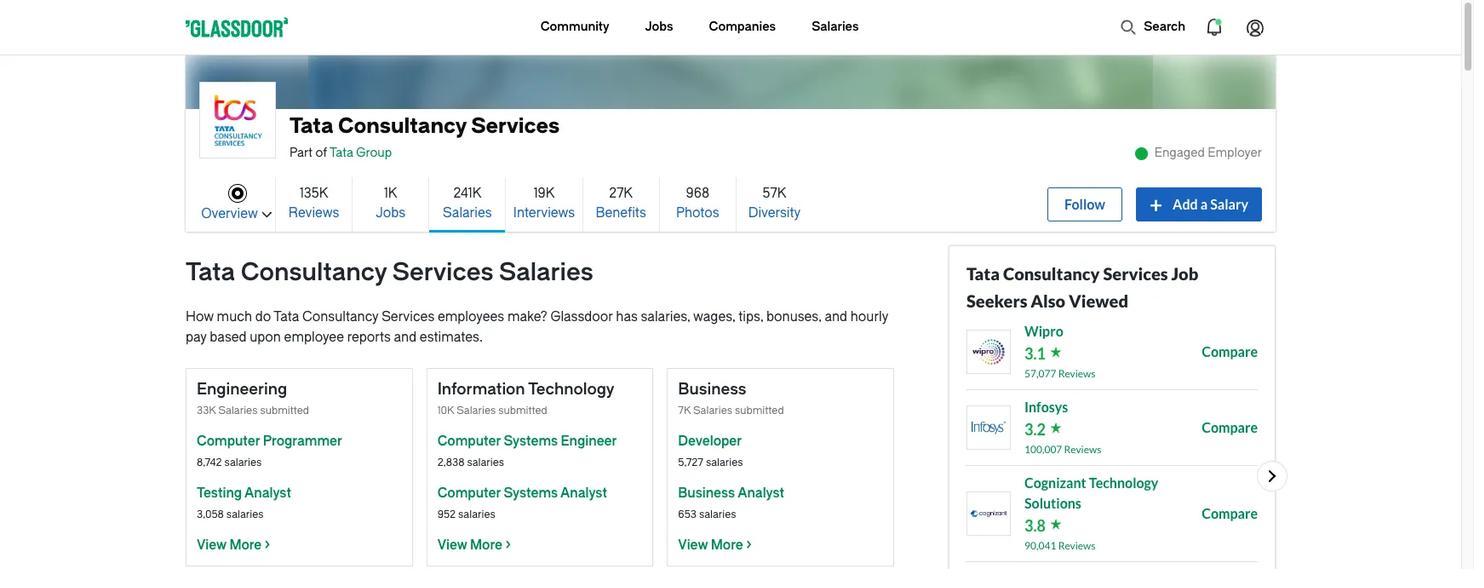 Task type: locate. For each thing, give the bounding box(es) containing it.
how
[[186, 309, 214, 325]]

salaries inside "information technology 10k salaries submitted"
[[457, 405, 496, 417]]

computer for information technology
[[438, 434, 501, 449]]

logo image
[[200, 83, 275, 158]]

consultancy inside tata consultancy services part of tata group
[[338, 114, 467, 138]]

0 horizontal spatial submitted
[[260, 405, 309, 417]]

0 vertical spatial jobs
[[645, 20, 674, 34]]

submitted inside business 7k salaries submitted
[[735, 405, 784, 417]]

968 photos
[[676, 185, 720, 220]]

compare link for 3.1
[[1202, 342, 1258, 362]]

analyst
[[245, 486, 291, 501], [561, 486, 607, 501], [738, 486, 785, 501]]

968
[[686, 185, 710, 201]]

90,041
[[1025, 539, 1057, 552]]

services up "employees"
[[393, 258, 494, 286]]

2 > from the left
[[506, 538, 511, 553]]

241k salaries
[[443, 185, 492, 220]]

2 systems from the top
[[504, 486, 558, 501]]

7k
[[678, 405, 691, 417]]

2 more from the left
[[470, 538, 503, 553]]

1 vertical spatial compare link
[[1202, 417, 1258, 438]]

1 compare from the top
[[1202, 343, 1258, 360]]

compare
[[1202, 343, 1258, 360], [1202, 419, 1258, 435], [1202, 505, 1258, 521]]

0 vertical spatial compare link
[[1202, 342, 1258, 362]]

0 horizontal spatial jobs
[[376, 205, 406, 220]]

tata right "do"
[[274, 309, 299, 325]]

computer up 2,838
[[438, 434, 501, 449]]

consultancy for tata consultancy services part of tata group
[[338, 114, 467, 138]]

> down business analyst 653 salaries
[[746, 538, 752, 553]]

tata up the how on the left of page
[[186, 258, 235, 286]]

view more > for 7k
[[678, 538, 752, 553]]

135k reviews
[[289, 185, 339, 220]]

tata up of
[[290, 114, 334, 138]]

0 vertical spatial technology
[[528, 380, 615, 399]]

3 compare link from the top
[[1202, 503, 1258, 524]]

and
[[825, 309, 848, 325], [394, 330, 417, 345]]

technology up 90,041 reviews link
[[1089, 475, 1159, 491]]

salaries
[[225, 457, 262, 469], [467, 457, 504, 469], [706, 457, 743, 469], [226, 509, 264, 521], [458, 509, 496, 521], [699, 509, 737, 521]]

3.1
[[1025, 344, 1046, 363]]

view down 653
[[678, 538, 708, 553]]

and right reports
[[394, 330, 417, 345]]

submitted
[[260, 405, 309, 417], [499, 405, 548, 417], [735, 405, 784, 417]]

follow
[[1065, 196, 1106, 212]]

2 view from the left
[[438, 538, 467, 553]]

more down business analyst 653 salaries
[[711, 538, 743, 553]]

1 submitted from the left
[[260, 405, 309, 417]]

3 view from the left
[[678, 538, 708, 553]]

0 horizontal spatial technology
[[528, 380, 615, 399]]

view down 3,058
[[197, 538, 227, 553]]

consultancy for tata consultancy services job seekers also viewed
[[1004, 263, 1100, 284]]

2 vertical spatial compare link
[[1202, 503, 1258, 524]]

cover image for tata consultancy services image
[[308, 55, 1154, 150]]

1 horizontal spatial >
[[506, 538, 511, 553]]

analyst for engineering
[[245, 486, 291, 501]]

analyst inside business analyst 653 salaries
[[738, 486, 785, 501]]

companies
[[709, 20, 776, 34]]

services inside 'how much do tata consultancy services employees make? glassdoor has salaries, wages, tips, bonuses, and hourly pay based upon employee reports and estimates.'
[[382, 309, 435, 325]]

view for 33k
[[197, 538, 227, 553]]

1 vertical spatial compare
[[1202, 419, 1258, 435]]

19k interviews
[[514, 185, 575, 220]]

1 view more > from the left
[[197, 538, 271, 553]]

computer
[[197, 434, 260, 449], [438, 434, 501, 449], [438, 486, 501, 501]]

1 horizontal spatial and
[[825, 309, 848, 325]]

view
[[197, 538, 227, 553], [438, 538, 467, 553], [678, 538, 708, 553]]

technology inside cognizant technology solutions
[[1089, 475, 1159, 491]]

estimates.
[[420, 330, 483, 345]]

submitted up developer link
[[735, 405, 784, 417]]

next button image
[[1264, 466, 1281, 486]]

view for technology
[[438, 538, 467, 553]]

1 systems from the top
[[504, 434, 558, 449]]

interviews
[[514, 205, 575, 220]]

glassdoor
[[551, 309, 613, 325]]

salaries,
[[641, 309, 691, 325]]

analyst inside testing analyst 3,058 salaries
[[245, 486, 291, 501]]

reviews right 90,041
[[1059, 539, 1096, 552]]

jobs
[[645, 20, 674, 34], [376, 205, 406, 220]]

computer up the 8,742 on the left bottom
[[197, 434, 260, 449]]

systems for analyst
[[504, 486, 558, 501]]

2 view more > from the left
[[438, 538, 511, 553]]

services up reports
[[382, 309, 435, 325]]

business inside business 7k salaries submitted
[[678, 380, 747, 399]]

services up viewed
[[1104, 263, 1169, 284]]

testing
[[197, 486, 242, 501]]

1 horizontal spatial technology
[[1089, 475, 1159, 491]]

hourly
[[851, 309, 889, 325]]

compare for 3.8
[[1202, 505, 1258, 521]]

reviews right 100,007
[[1065, 443, 1102, 456]]

2 vertical spatial compare
[[1202, 505, 1258, 521]]

2 business from the top
[[678, 486, 735, 501]]

2,838
[[438, 457, 465, 469]]

1 horizontal spatial more
[[470, 538, 503, 553]]

1 horizontal spatial submitted
[[499, 405, 548, 417]]

make?
[[508, 309, 548, 325]]

salaries inside engineering 33k salaries submitted
[[218, 405, 258, 417]]

3 analyst from the left
[[738, 486, 785, 501]]

2 horizontal spatial view more >
[[678, 538, 752, 553]]

diversity
[[749, 205, 801, 220]]

compare link
[[1202, 342, 1258, 362], [1202, 417, 1258, 438], [1202, 503, 1258, 524]]

salaries right 952
[[458, 509, 496, 521]]

salaries right 2,838
[[467, 457, 504, 469]]

2 horizontal spatial more
[[711, 538, 743, 553]]

1 horizontal spatial view
[[438, 538, 467, 553]]

salaries inside computer systems engineer 2,838 salaries
[[467, 457, 504, 469]]

tata consultancy services salaries
[[186, 258, 594, 286]]

business up 653
[[678, 486, 735, 501]]

systems down "information technology 10k salaries submitted"
[[504, 434, 558, 449]]

computer inside 'computer systems analyst 952 salaries'
[[438, 486, 501, 501]]

view more > down 3,058
[[197, 538, 271, 553]]

3 more from the left
[[711, 538, 743, 553]]

view down 952
[[438, 538, 467, 553]]

add a salary link
[[1136, 187, 1263, 222]]

10k
[[438, 405, 454, 417]]

1 compare link from the top
[[1202, 342, 1258, 362]]

computer systems analyst link
[[438, 483, 643, 503]]

> down 'computer systems analyst 952 salaries'
[[506, 538, 511, 553]]

job
[[1172, 263, 1199, 284]]

analyst down computer programmer 8,742 salaries at the left of page
[[245, 486, 291, 501]]

2 compare link from the top
[[1202, 417, 1258, 438]]

business analyst 653 salaries
[[678, 486, 785, 521]]

0 horizontal spatial >
[[265, 538, 271, 553]]

salaries inside computer programmer 8,742 salaries
[[225, 457, 262, 469]]

also
[[1031, 291, 1066, 311]]

1 > from the left
[[265, 538, 271, 553]]

cognizant technology solutions link
[[1025, 473, 1202, 514]]

business up 7k on the bottom of the page
[[678, 380, 747, 399]]

0 horizontal spatial view more >
[[197, 538, 271, 553]]

1 horizontal spatial view more >
[[438, 538, 511, 553]]

3 view more > from the left
[[678, 538, 752, 553]]

a
[[1201, 196, 1208, 212]]

1 view from the left
[[197, 538, 227, 553]]

reviews up infosys link at bottom
[[1059, 367, 1096, 380]]

5,727
[[678, 457, 704, 469]]

2 submitted from the left
[[499, 405, 548, 417]]

search button
[[1112, 10, 1194, 44]]

business inside business analyst 653 salaries
[[678, 486, 735, 501]]

services for tata consultancy services job seekers also viewed
[[1104, 263, 1169, 284]]

3 > from the left
[[746, 538, 752, 553]]

salaries
[[812, 20, 859, 34], [443, 205, 492, 220], [499, 258, 594, 286], [218, 405, 258, 417], [457, 405, 496, 417], [694, 405, 733, 417]]

0 vertical spatial business
[[678, 380, 747, 399]]

viewed
[[1069, 291, 1129, 311]]

computer systems engineer 2,838 salaries
[[438, 434, 617, 469]]

has
[[616, 309, 638, 325]]

community link
[[541, 0, 610, 55]]

2 horizontal spatial >
[[746, 538, 752, 553]]

1 horizontal spatial analyst
[[561, 486, 607, 501]]

computer up 952
[[438, 486, 501, 501]]

technology
[[528, 380, 615, 399], [1089, 475, 1159, 491]]

much
[[217, 309, 252, 325]]

0 vertical spatial systems
[[504, 434, 558, 449]]

0 horizontal spatial and
[[394, 330, 417, 345]]

1 business from the top
[[678, 380, 747, 399]]

19k
[[534, 185, 555, 201]]

tata for tata consultancy services job seekers also viewed
[[967, 263, 1000, 284]]

services up the 19k
[[471, 114, 560, 138]]

> down testing analyst 3,058 salaries
[[265, 538, 271, 553]]

tata inside tata consultancy services job seekers also viewed
[[967, 263, 1000, 284]]

salaries down testing
[[226, 509, 264, 521]]

information
[[438, 380, 525, 399]]

0 horizontal spatial view
[[197, 538, 227, 553]]

systems down computer systems engineer 2,838 salaries
[[504, 486, 558, 501]]

0 vertical spatial and
[[825, 309, 848, 325]]

57,077 reviews link
[[1025, 365, 1096, 383]]

57,077 reviews
[[1025, 367, 1096, 380]]

1 more from the left
[[230, 538, 262, 553]]

wipro link
[[1025, 321, 1096, 342]]

and left hourly
[[825, 309, 848, 325]]

tata inside 'how much do tata consultancy services employees make? glassdoor has salaries, wages, tips, bonuses, and hourly pay based upon employee reports and estimates.'
[[274, 309, 299, 325]]

seekers
[[967, 291, 1028, 311]]

1 analyst from the left
[[245, 486, 291, 501]]

2 compare from the top
[[1202, 419, 1258, 435]]

reviews for 3.1
[[1059, 367, 1096, 380]]

tata
[[290, 114, 334, 138], [330, 146, 353, 160], [186, 258, 235, 286], [967, 263, 1000, 284], [274, 309, 299, 325]]

infosys link
[[1025, 397, 1102, 417]]

services inside tata consultancy services job seekers also viewed
[[1104, 263, 1169, 284]]

27k benefits
[[596, 185, 646, 220]]

tata group link
[[330, 146, 392, 160]]

salaries right 653
[[699, 509, 737, 521]]

employer
[[1208, 146, 1263, 160]]

2 horizontal spatial analyst
[[738, 486, 785, 501]]

1 horizontal spatial jobs
[[645, 20, 674, 34]]

2 horizontal spatial submitted
[[735, 405, 784, 417]]

view more > for technology
[[438, 538, 511, 553]]

business
[[678, 380, 747, 399], [678, 486, 735, 501]]

technology for information
[[528, 380, 615, 399]]

business for analyst
[[678, 486, 735, 501]]

submitted inside engineering 33k salaries submitted
[[260, 405, 309, 417]]

tata for tata consultancy services part of tata group
[[290, 114, 334, 138]]

1 vertical spatial technology
[[1089, 475, 1159, 491]]

view more > down 952
[[438, 538, 511, 553]]

services inside tata consultancy services part of tata group
[[471, 114, 560, 138]]

computer programmer link
[[197, 431, 402, 452]]

jobs left companies
[[645, 20, 674, 34]]

consultancy inside 'how much do tata consultancy services employees make? glassdoor has salaries, wages, tips, bonuses, and hourly pay based upon employee reports and estimates.'
[[302, 309, 379, 325]]

0 vertical spatial compare
[[1202, 343, 1258, 360]]

solutions
[[1025, 495, 1082, 511]]

3.2
[[1025, 420, 1046, 439]]

submitted up computer programmer link on the left bottom of page
[[260, 405, 309, 417]]

tata up seekers
[[967, 263, 1000, 284]]

salaries right the 8,742 on the left bottom
[[225, 457, 262, 469]]

jobs down the 1k
[[376, 205, 406, 220]]

systems inside 'computer systems analyst 952 salaries'
[[504, 486, 558, 501]]

technology up engineer
[[528, 380, 615, 399]]

more down testing analyst 3,058 salaries
[[230, 538, 262, 553]]

1 vertical spatial systems
[[504, 486, 558, 501]]

consultancy inside tata consultancy services job seekers also viewed
[[1004, 263, 1100, 284]]

computer inside computer systems engineer 2,838 salaries
[[438, 434, 501, 449]]

systems inside computer systems engineer 2,838 salaries
[[504, 434, 558, 449]]

1 vertical spatial business
[[678, 486, 735, 501]]

0 horizontal spatial analyst
[[245, 486, 291, 501]]

0 horizontal spatial more
[[230, 538, 262, 553]]

2 horizontal spatial view
[[678, 538, 708, 553]]

3 compare from the top
[[1202, 505, 1258, 521]]

view for 7k
[[678, 538, 708, 553]]

salaries down developer
[[706, 457, 743, 469]]

2 analyst from the left
[[561, 486, 607, 501]]

view more > down 653
[[678, 538, 752, 553]]

computer inside computer programmer 8,742 salaries
[[197, 434, 260, 449]]

information technology 10k salaries submitted
[[438, 380, 615, 417]]

reviews for 3.8
[[1059, 539, 1096, 552]]

services for tata consultancy services salaries
[[393, 258, 494, 286]]

> for technology
[[506, 538, 511, 553]]

analyst down developer link
[[738, 486, 785, 501]]

8,742
[[197, 457, 222, 469]]

salary
[[1211, 196, 1249, 212]]

more down 'computer systems analyst 952 salaries'
[[470, 538, 503, 553]]

3 submitted from the left
[[735, 405, 784, 417]]

business for 7k
[[678, 380, 747, 399]]

search
[[1144, 20, 1186, 34]]

technology inside "information technology 10k salaries submitted"
[[528, 380, 615, 399]]

benefits
[[596, 205, 646, 220]]

submitted up computer systems engineer link
[[499, 405, 548, 417]]

analyst down engineer
[[561, 486, 607, 501]]

engaged employer
[[1155, 146, 1263, 160]]



Task type: describe. For each thing, give the bounding box(es) containing it.
33k
[[197, 405, 216, 417]]

tata consultancy services part of tata group
[[290, 114, 560, 160]]

> for 33k
[[265, 538, 271, 553]]

salaries inside developer 5,727 salaries
[[706, 457, 743, 469]]

reviews down the "135k"
[[289, 205, 339, 220]]

cognizant
[[1025, 475, 1087, 491]]

653
[[678, 509, 697, 521]]

salaries inside business 7k salaries submitted
[[694, 405, 733, 417]]

241k
[[454, 185, 482, 201]]

analyst inside 'computer systems analyst 952 salaries'
[[561, 486, 607, 501]]

1 vertical spatial and
[[394, 330, 417, 345]]

57,077
[[1025, 367, 1057, 380]]

computer programmer 8,742 salaries
[[197, 434, 342, 469]]

wages,
[[694, 309, 736, 325]]

reports
[[347, 330, 391, 345]]

3.8
[[1025, 516, 1046, 535]]

tata consultancy services job seekers also viewed
[[967, 263, 1199, 311]]

submitted for business
[[735, 405, 784, 417]]

compare link for 3.2
[[1202, 417, 1258, 438]]

business 7k salaries submitted
[[678, 380, 784, 417]]

compare for 3.2
[[1202, 419, 1258, 435]]

salaries inside testing analyst 3,058 salaries
[[226, 509, 264, 521]]

cognizant technology solutions logo image
[[968, 492, 1010, 535]]

computer systems engineer link
[[438, 431, 643, 452]]

systems for engineer
[[504, 434, 558, 449]]

reviews for 3.2
[[1065, 443, 1102, 456]]

tips,
[[739, 309, 764, 325]]

submitted inside "information technology 10k salaries submitted"
[[499, 405, 548, 417]]

57k diversity
[[749, 185, 801, 220]]

pay
[[186, 330, 207, 345]]

developer
[[678, 434, 742, 449]]

consultancy for tata consultancy services salaries
[[241, 258, 387, 286]]

infosys
[[1025, 399, 1069, 415]]

of
[[316, 146, 327, 160]]

how much do tata consultancy services employees make? glassdoor has salaries, wages, tips, bonuses, and hourly pay based upon employee reports and estimates.
[[186, 309, 889, 345]]

business analyst link
[[678, 483, 883, 503]]

upon
[[250, 330, 281, 345]]

technology for cognizant
[[1089, 475, 1159, 491]]

add
[[1173, 196, 1198, 212]]

3,058
[[197, 509, 224, 521]]

follow button
[[1048, 187, 1123, 222]]

90,041 reviews
[[1025, 539, 1096, 552]]

part
[[290, 146, 313, 160]]

cognizant technology solutions
[[1025, 475, 1159, 511]]

952
[[438, 509, 456, 521]]

more for 33k
[[230, 538, 262, 553]]

programmer
[[263, 434, 342, 449]]

view more > for 33k
[[197, 538, 271, 553]]

employee
[[284, 330, 344, 345]]

analyst for business
[[738, 486, 785, 501]]

1 vertical spatial jobs
[[376, 205, 406, 220]]

1k
[[384, 185, 397, 201]]

salaries inside 'computer systems analyst 952 salaries'
[[458, 509, 496, 521]]

100,007
[[1025, 443, 1063, 456]]

companies link
[[709, 0, 776, 55]]

overview
[[201, 206, 258, 221]]

more for technology
[[470, 538, 503, 553]]

90,041 reviews link
[[1025, 538, 1202, 555]]

27k
[[609, 185, 633, 201]]

wipro logo image
[[968, 331, 1010, 373]]

100,007 reviews
[[1025, 443, 1102, 456]]

jobs link
[[645, 0, 674, 55]]

engineering
[[197, 380, 287, 399]]

based
[[210, 330, 247, 345]]

photos
[[676, 205, 720, 220]]

submitted for engineering
[[260, 405, 309, 417]]

100,007 reviews link
[[1025, 441, 1102, 458]]

testing analyst link
[[197, 483, 402, 503]]

add a salary
[[1173, 196, 1249, 212]]

compare link for 3.8
[[1202, 503, 1258, 524]]

135k
[[300, 185, 328, 201]]

community
[[541, 20, 610, 34]]

more for 7k
[[711, 538, 743, 553]]

computer for engineering
[[197, 434, 260, 449]]

salaries inside business analyst 653 salaries
[[699, 509, 737, 521]]

bonuses,
[[767, 309, 822, 325]]

computer systems analyst 952 salaries
[[438, 486, 607, 521]]

employees
[[438, 309, 505, 325]]

wipro
[[1025, 323, 1064, 339]]

tata right of
[[330, 146, 353, 160]]

engaged
[[1155, 146, 1205, 160]]

services for tata consultancy services part of tata group
[[471, 114, 560, 138]]

tata for tata consultancy services salaries
[[186, 258, 235, 286]]

developer link
[[678, 431, 883, 452]]

salaries link
[[812, 0, 859, 55]]

developer 5,727 salaries
[[678, 434, 743, 469]]

do
[[255, 309, 271, 325]]

compare for 3.1
[[1202, 343, 1258, 360]]

1k jobs
[[376, 185, 406, 220]]

> for 7k
[[746, 538, 752, 553]]

engineer
[[561, 434, 617, 449]]

engineering 33k salaries submitted
[[197, 380, 309, 417]]

testing analyst 3,058 salaries
[[197, 486, 291, 521]]

infosys logo image
[[968, 406, 1010, 449]]



Task type: vqa. For each thing, say whether or not it's contained in the screenshot.
Location field
no



